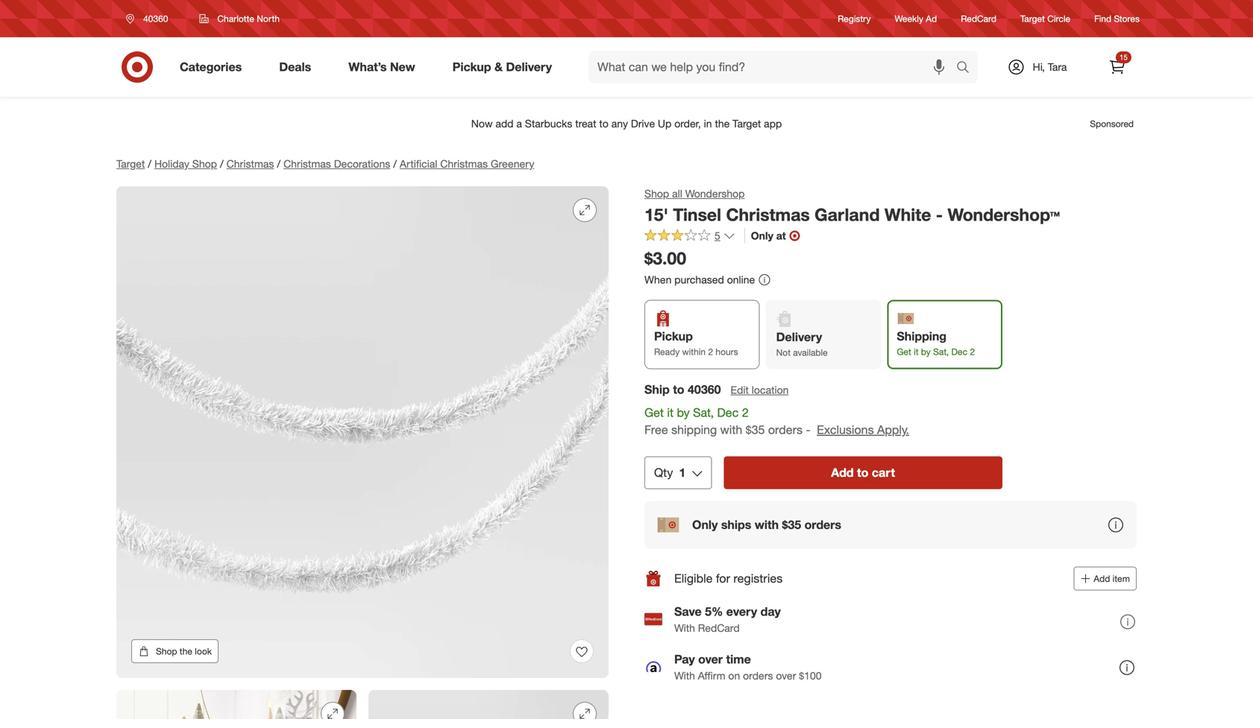 Task type: vqa. For each thing, say whether or not it's contained in the screenshot.
Pay
yes



Task type: locate. For each thing, give the bounding box(es) containing it.
it
[[914, 346, 919, 358], [667, 406, 674, 420]]

to inside 'add to cart' button
[[857, 466, 869, 480]]

0 horizontal spatial by
[[677, 406, 690, 420]]

0 vertical spatial by
[[921, 346, 931, 358]]

only ships with $35 orders
[[692, 518, 841, 533]]

1 vertical spatial shop
[[645, 187, 669, 200]]

delivery
[[506, 60, 552, 74], [776, 330, 822, 345]]

1 horizontal spatial over
[[776, 670, 796, 683]]

get it by sat, dec 2 free shipping with $35 orders - exclusions apply.
[[645, 406, 909, 437]]

apply.
[[877, 423, 909, 437]]

2 inside pickup ready within 2 hours
[[708, 346, 713, 358]]

delivery right &
[[506, 60, 552, 74]]

ship to 40360
[[645, 383, 721, 397]]

1 vertical spatial sat,
[[693, 406, 714, 420]]

1 vertical spatial delivery
[[776, 330, 822, 345]]

2 horizontal spatial 2
[[970, 346, 975, 358]]

get down shipping
[[897, 346, 911, 358]]

registry
[[838, 13, 871, 24]]

on
[[728, 670, 740, 683]]

shop right "holiday"
[[192, 157, 217, 170]]

2 with from the top
[[674, 670, 695, 683]]

get
[[897, 346, 911, 358], [645, 406, 664, 420]]

available
[[793, 347, 828, 358]]

-
[[936, 204, 943, 225], [806, 423, 811, 437]]

1 vertical spatial to
[[857, 466, 869, 480]]

dec
[[951, 346, 968, 358], [717, 406, 739, 420]]

0 horizontal spatial it
[[667, 406, 674, 420]]

redcard right the ad
[[961, 13, 997, 24]]

pay
[[674, 653, 695, 667]]

free
[[645, 423, 668, 437]]

image gallery element
[[116, 186, 609, 720]]

with down save
[[674, 622, 695, 635]]

- left the exclusions
[[806, 423, 811, 437]]

location
[[752, 384, 789, 397]]

1 vertical spatial with
[[674, 670, 695, 683]]

pickup & delivery link
[[440, 51, 571, 84]]

0 vertical spatial 40360
[[143, 13, 168, 24]]

/ left artificial
[[393, 157, 397, 170]]

hours
[[716, 346, 738, 358]]

target
[[1021, 13, 1045, 24], [116, 157, 145, 170]]

1 vertical spatial only
[[692, 518, 718, 533]]

white
[[885, 204, 931, 225]]

1 vertical spatial dec
[[717, 406, 739, 420]]

search button
[[950, 51, 986, 87]]

1 horizontal spatial shop
[[192, 157, 217, 170]]

sat, down shipping
[[933, 346, 949, 358]]

target left circle
[[1021, 13, 1045, 24]]

categories
[[180, 60, 242, 74]]

ship
[[645, 383, 670, 397]]

/ left "christmas" link
[[220, 157, 224, 170]]

holiday shop link
[[154, 157, 217, 170]]

0 horizontal spatial target
[[116, 157, 145, 170]]

/
[[148, 157, 151, 170], [220, 157, 224, 170], [277, 157, 281, 170], [393, 157, 397, 170]]

by inside shipping get it by sat, dec 2
[[921, 346, 931, 358]]

0 vertical spatial sat,
[[933, 346, 949, 358]]

pickup up ready in the right of the page
[[654, 329, 693, 344]]

1 horizontal spatial pickup
[[654, 329, 693, 344]]

only for only at
[[751, 230, 774, 243]]

0 horizontal spatial get
[[645, 406, 664, 420]]

get inside get it by sat, dec 2 free shipping with $35 orders - exclusions apply.
[[645, 406, 664, 420]]

- right white
[[936, 204, 943, 225]]

2
[[708, 346, 713, 358], [970, 346, 975, 358], [742, 406, 749, 420]]

redcard link
[[961, 12, 997, 25]]

find stores link
[[1094, 12, 1140, 25]]

shop the look link
[[131, 640, 218, 664]]

1 / from the left
[[148, 157, 151, 170]]

save
[[674, 605, 702, 619]]

1 vertical spatial over
[[776, 670, 796, 683]]

0 vertical spatial only
[[751, 230, 774, 243]]

0 horizontal spatial 2
[[708, 346, 713, 358]]

the
[[180, 646, 192, 658]]

advertisement region
[[104, 106, 1149, 142]]

christmas up "only at"
[[726, 204, 810, 225]]

only left ships
[[692, 518, 718, 533]]

save 5% every day with redcard
[[674, 605, 781, 635]]

1 horizontal spatial sat,
[[933, 346, 949, 358]]

shop for shop all wondershop 15' tinsel christmas garland white - wondershop™
[[645, 187, 669, 200]]

1 horizontal spatial only
[[751, 230, 774, 243]]

1 horizontal spatial it
[[914, 346, 919, 358]]

2 vertical spatial orders
[[743, 670, 773, 683]]

when purchased online
[[645, 273, 755, 287]]

pickup ready within 2 hours
[[654, 329, 738, 358]]

greenery
[[491, 157, 534, 170]]

0 vertical spatial to
[[673, 383, 685, 397]]

delivery not available
[[776, 330, 828, 358]]

with down pay
[[674, 670, 695, 683]]

all
[[672, 187, 682, 200]]

shop
[[192, 157, 217, 170], [645, 187, 669, 200], [156, 646, 177, 658]]

get up free
[[645, 406, 664, 420]]

5 link
[[645, 229, 735, 246]]

add left item
[[1094, 574, 1110, 585]]

0 horizontal spatial dec
[[717, 406, 739, 420]]

by
[[921, 346, 931, 358], [677, 406, 690, 420]]

christmas left "decorations"
[[284, 157, 331, 170]]

registry link
[[838, 12, 871, 25]]

15&#39; tinsel christmas garland white - wondershop&#8482;, 2 of 4 image
[[116, 691, 357, 720]]

/ right "christmas" link
[[277, 157, 281, 170]]

only for only ships with $35 orders
[[692, 518, 718, 533]]

redcard down 5%
[[698, 622, 740, 635]]

2 horizontal spatial shop
[[645, 187, 669, 200]]

1 vertical spatial -
[[806, 423, 811, 437]]

to left cart
[[857, 466, 869, 480]]

orders down location
[[768, 423, 803, 437]]

to for add
[[857, 466, 869, 480]]

what's new link
[[336, 51, 434, 84]]

it up free
[[667, 406, 674, 420]]

target left "holiday"
[[116, 157, 145, 170]]

get inside shipping get it by sat, dec 2
[[897, 346, 911, 358]]

time
[[726, 653, 751, 667]]

1 horizontal spatial dec
[[951, 346, 968, 358]]

to right ship on the bottom of page
[[673, 383, 685, 397]]

1 horizontal spatial 40360
[[688, 383, 721, 397]]

pickup left &
[[453, 60, 491, 74]]

$35 down edit location button
[[746, 423, 765, 437]]

shop inside image gallery element
[[156, 646, 177, 658]]

1 horizontal spatial with
[[755, 518, 779, 533]]

with
[[720, 423, 742, 437], [755, 518, 779, 533]]

pickup & delivery
[[453, 60, 552, 74]]

with inside "button"
[[755, 518, 779, 533]]

christmas right the holiday shop link
[[227, 157, 274, 170]]

artificial christmas greenery link
[[400, 157, 534, 170]]

add
[[831, 466, 854, 480], [1094, 574, 1110, 585]]

0 vertical spatial delivery
[[506, 60, 552, 74]]

over up affirm
[[698, 653, 723, 667]]

1 vertical spatial orders
[[805, 518, 841, 533]]

shop left the
[[156, 646, 177, 658]]

1 vertical spatial $35
[[782, 518, 801, 533]]

1 vertical spatial pickup
[[654, 329, 693, 344]]

orders inside "button"
[[805, 518, 841, 533]]

1 horizontal spatial add
[[1094, 574, 1110, 585]]

0 vertical spatial get
[[897, 346, 911, 358]]

1 horizontal spatial get
[[897, 346, 911, 358]]

1 vertical spatial redcard
[[698, 622, 740, 635]]

dec inside get it by sat, dec 2 free shipping with $35 orders - exclusions apply.
[[717, 406, 739, 420]]

1 horizontal spatial to
[[857, 466, 869, 480]]

0 horizontal spatial with
[[720, 423, 742, 437]]

pickup for &
[[453, 60, 491, 74]]

stores
[[1114, 13, 1140, 24]]

add for add item
[[1094, 574, 1110, 585]]

exclusions
[[817, 423, 874, 437]]

target for target circle
[[1021, 13, 1045, 24]]

add to cart button
[[724, 457, 1003, 490]]

it down shipping
[[914, 346, 919, 358]]

only at
[[751, 230, 786, 243]]

only left at
[[751, 230, 774, 243]]

1 with from the top
[[674, 622, 695, 635]]

0 horizontal spatial delivery
[[506, 60, 552, 74]]

1 horizontal spatial 2
[[742, 406, 749, 420]]

0 vertical spatial orders
[[768, 423, 803, 437]]

delivery up "available"
[[776, 330, 822, 345]]

1 horizontal spatial redcard
[[961, 13, 997, 24]]

/ right target link
[[148, 157, 151, 170]]

1 horizontal spatial $35
[[782, 518, 801, 533]]

by up shipping
[[677, 406, 690, 420]]

0 vertical spatial $35
[[746, 423, 765, 437]]

pickup
[[453, 60, 491, 74], [654, 329, 693, 344]]

0 vertical spatial it
[[914, 346, 919, 358]]

- inside get it by sat, dec 2 free shipping with $35 orders - exclusions apply.
[[806, 423, 811, 437]]

0 vertical spatial -
[[936, 204, 943, 225]]

add left cart
[[831, 466, 854, 480]]

delivery inside delivery not available
[[776, 330, 822, 345]]

1 horizontal spatial -
[[936, 204, 943, 225]]

1 vertical spatial with
[[755, 518, 779, 533]]

wondershop
[[685, 187, 745, 200]]

with right ships
[[755, 518, 779, 533]]

1 vertical spatial target
[[116, 157, 145, 170]]

0 horizontal spatial over
[[698, 653, 723, 667]]

0 vertical spatial pickup
[[453, 60, 491, 74]]

0 horizontal spatial to
[[673, 383, 685, 397]]

deals
[[279, 60, 311, 74]]

0 horizontal spatial $35
[[746, 423, 765, 437]]

0 horizontal spatial add
[[831, 466, 854, 480]]

with right shipping
[[720, 423, 742, 437]]

0 horizontal spatial -
[[806, 423, 811, 437]]

eligible for registries
[[674, 572, 783, 586]]

0 vertical spatial over
[[698, 653, 723, 667]]

1 horizontal spatial by
[[921, 346, 931, 358]]

0 vertical spatial target
[[1021, 13, 1045, 24]]

orders down 'add to cart' button in the right bottom of the page
[[805, 518, 841, 533]]

$35 inside get it by sat, dec 2 free shipping with $35 orders - exclusions apply.
[[746, 423, 765, 437]]

1 horizontal spatial delivery
[[776, 330, 822, 345]]

orders right on
[[743, 670, 773, 683]]

shop left all
[[645, 187, 669, 200]]

what's
[[349, 60, 387, 74]]

1 vertical spatial it
[[667, 406, 674, 420]]

- inside shop all wondershop 15' tinsel christmas garland white - wondershop™
[[936, 204, 943, 225]]

0 horizontal spatial only
[[692, 518, 718, 533]]

15 link
[[1101, 51, 1134, 84]]

0 vertical spatial with
[[674, 622, 695, 635]]

0 vertical spatial with
[[720, 423, 742, 437]]

shop inside shop all wondershop 15' tinsel christmas garland white - wondershop™
[[645, 187, 669, 200]]

garland
[[815, 204, 880, 225]]

40360
[[143, 13, 168, 24], [688, 383, 721, 397]]

tinsel
[[673, 204, 721, 225]]

only inside "button"
[[692, 518, 718, 533]]

artificial
[[400, 157, 437, 170]]

1 vertical spatial get
[[645, 406, 664, 420]]

1 horizontal spatial target
[[1021, 13, 1045, 24]]

with inside save 5% every day with redcard
[[674, 622, 695, 635]]

1 vertical spatial by
[[677, 406, 690, 420]]

not
[[776, 347, 791, 358]]

0 horizontal spatial redcard
[[698, 622, 740, 635]]

0 horizontal spatial shop
[[156, 646, 177, 658]]

1 vertical spatial add
[[1094, 574, 1110, 585]]

target circle link
[[1021, 12, 1071, 25]]

circle
[[1048, 13, 1071, 24]]

2 vertical spatial shop
[[156, 646, 177, 658]]

0 vertical spatial redcard
[[961, 13, 997, 24]]

sat, up shipping
[[693, 406, 714, 420]]

15&#39; tinsel christmas garland white - wondershop&#8482;, 3 of 4 image
[[369, 691, 609, 720]]

0 horizontal spatial pickup
[[453, 60, 491, 74]]

40360 inside dropdown button
[[143, 13, 168, 24]]

0 horizontal spatial sat,
[[693, 406, 714, 420]]

$35 right ships
[[782, 518, 801, 533]]

by inside get it by sat, dec 2 free shipping with $35 orders - exclusions apply.
[[677, 406, 690, 420]]

north
[[257, 13, 280, 24]]

orders
[[768, 423, 803, 437], [805, 518, 841, 533], [743, 670, 773, 683]]

holiday
[[154, 157, 189, 170]]

by down shipping
[[921, 346, 931, 358]]

15'
[[645, 204, 668, 225]]

pickup inside pickup ready within 2 hours
[[654, 329, 693, 344]]

3 / from the left
[[277, 157, 281, 170]]

0 vertical spatial add
[[831, 466, 854, 480]]

0 vertical spatial dec
[[951, 346, 968, 358]]

0 horizontal spatial 40360
[[143, 13, 168, 24]]

over left $100
[[776, 670, 796, 683]]



Task type: describe. For each thing, give the bounding box(es) containing it.
cart
[[872, 466, 895, 480]]

with inside get it by sat, dec 2 free shipping with $35 orders - exclusions apply.
[[720, 423, 742, 437]]

new
[[390, 60, 415, 74]]

target circle
[[1021, 13, 1071, 24]]

christmas decorations link
[[284, 157, 390, 170]]

at
[[776, 230, 786, 243]]

add item
[[1094, 574, 1130, 585]]

day
[[761, 605, 781, 619]]

search
[[950, 61, 986, 76]]

sat, inside shipping get it by sat, dec 2
[[933, 346, 949, 358]]

1
[[679, 466, 686, 480]]

registries
[[734, 572, 783, 586]]

it inside shipping get it by sat, dec 2
[[914, 346, 919, 358]]

hi, tara
[[1033, 60, 1067, 73]]

5
[[715, 230, 720, 243]]

deals link
[[266, 51, 330, 84]]

within
[[682, 346, 706, 358]]

exclusions apply. link
[[817, 423, 909, 437]]

shop the look
[[156, 646, 212, 658]]

$35 inside "button"
[[782, 518, 801, 533]]

orders inside get it by sat, dec 2 free shipping with $35 orders - exclusions apply.
[[768, 423, 803, 437]]

edit location button
[[730, 382, 790, 399]]

only ships with $35 orders button
[[645, 502, 1137, 549]]

ships
[[721, 518, 752, 533]]

tara
[[1048, 60, 1067, 73]]

What can we help you find? suggestions appear below search field
[[589, 51, 960, 84]]

0 vertical spatial shop
[[192, 157, 217, 170]]

item
[[1113, 574, 1130, 585]]

redcard inside save 5% every day with redcard
[[698, 622, 740, 635]]

wondershop™
[[948, 204, 1060, 225]]

2 inside shipping get it by sat, dec 2
[[970, 346, 975, 358]]

shop for shop the look
[[156, 646, 177, 658]]

sat, inside get it by sat, dec 2 free shipping with $35 orders - exclusions apply.
[[693, 406, 714, 420]]

add for add to cart
[[831, 466, 854, 480]]

weekly ad link
[[895, 12, 937, 25]]

weekly
[[895, 13, 924, 24]]

shop all wondershop 15' tinsel christmas garland white - wondershop™
[[645, 187, 1060, 225]]

pickup for ready
[[654, 329, 693, 344]]

2 inside get it by sat, dec 2 free shipping with $35 orders - exclusions apply.
[[742, 406, 749, 420]]

target / holiday shop / christmas / christmas decorations / artificial christmas greenery
[[116, 157, 534, 170]]

what's new
[[349, 60, 415, 74]]

5%
[[705, 605, 723, 619]]

to for ship
[[673, 383, 685, 397]]

charlotte north
[[217, 13, 280, 24]]

shipping get it by sat, dec 2
[[897, 329, 975, 358]]

add item button
[[1074, 567, 1137, 591]]

christmas right artificial
[[440, 157, 488, 170]]

edit location
[[731, 384, 789, 397]]

categories link
[[167, 51, 261, 84]]

40360 button
[[116, 5, 184, 32]]

1 vertical spatial 40360
[[688, 383, 721, 397]]

when
[[645, 273, 672, 287]]

$100
[[799, 670, 822, 683]]

delivery inside "pickup & delivery" link
[[506, 60, 552, 74]]

it inside get it by sat, dec 2 free shipping with $35 orders - exclusions apply.
[[667, 406, 674, 420]]

dec inside shipping get it by sat, dec 2
[[951, 346, 968, 358]]

target for target / holiday shop / christmas / christmas decorations / artificial christmas greenery
[[116, 157, 145, 170]]

target link
[[116, 157, 145, 170]]

affirm
[[698, 670, 726, 683]]

$3.00
[[645, 248, 686, 269]]

look
[[195, 646, 212, 658]]

decorations
[[334, 157, 390, 170]]

2 / from the left
[[220, 157, 224, 170]]

pay over time with affirm on orders over $100
[[674, 653, 822, 683]]

christmas inside shop all wondershop 15' tinsel christmas garland white - wondershop™
[[726, 204, 810, 225]]

qty 1
[[654, 466, 686, 480]]

weekly ad
[[895, 13, 937, 24]]

find
[[1094, 13, 1112, 24]]

find stores
[[1094, 13, 1140, 24]]

&
[[495, 60, 503, 74]]

charlotte north button
[[190, 5, 289, 32]]

15&#39; tinsel christmas garland white - wondershop&#8482;, 1 of 4 image
[[116, 186, 609, 679]]

eligible
[[674, 572, 713, 586]]

orders inside pay over time with affirm on orders over $100
[[743, 670, 773, 683]]

with inside pay over time with affirm on orders over $100
[[674, 670, 695, 683]]

15
[[1120, 53, 1128, 62]]

for
[[716, 572, 730, 586]]

online
[[727, 273, 755, 287]]

ready
[[654, 346, 680, 358]]

ad
[[926, 13, 937, 24]]

hi,
[[1033, 60, 1045, 73]]

qty
[[654, 466, 673, 480]]

purchased
[[675, 273, 724, 287]]

shipping
[[672, 423, 717, 437]]

4 / from the left
[[393, 157, 397, 170]]

edit
[[731, 384, 749, 397]]

christmas link
[[227, 157, 274, 170]]



